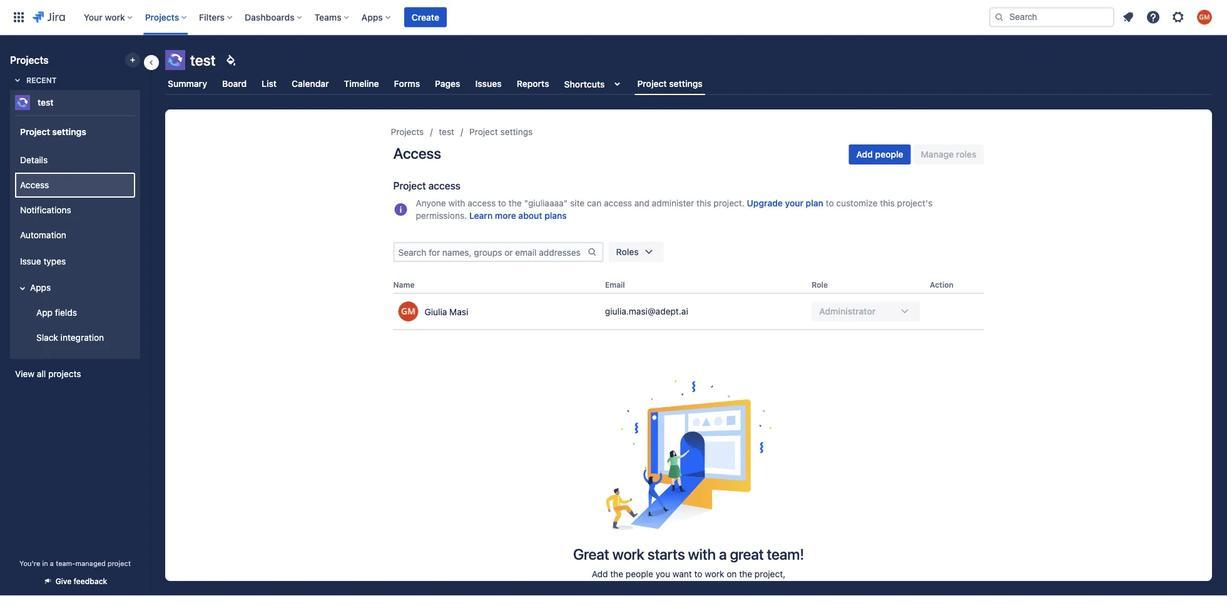 Task type: describe. For each thing, give the bounding box(es) containing it.
collapse recent projects image
[[10, 73, 25, 88]]

0 horizontal spatial projects
[[10, 54, 49, 66]]

calendar link
[[289, 73, 332, 95]]

team-
[[56, 560, 75, 568]]

project access image
[[393, 202, 408, 217]]

details link
[[15, 148, 135, 173]]

administer
[[652, 198, 694, 208]]

great
[[730, 546, 764, 564]]

0 horizontal spatial test
[[38, 97, 54, 108]]

calendar
[[292, 79, 329, 89]]

1 horizontal spatial settings
[[501, 127, 533, 137]]

the down on at right bottom
[[723, 582, 736, 592]]

issue types
[[20, 256, 66, 267]]

project up the 'details'
[[20, 126, 50, 137]]

giulia masi
[[425, 307, 468, 317]]

add people button
[[849, 145, 911, 165]]

automation
[[20, 230, 66, 240]]

apps button
[[358, 7, 396, 27]]

anyone with access to the "giuliaaaa" site can access and administer this project. upgrade your plan
[[416, 198, 824, 208]]

name
[[393, 281, 415, 290]]

app
[[36, 308, 53, 318]]

2 vertical spatial test
[[439, 127, 455, 137]]

teams button
[[311, 7, 354, 27]]

board link
[[220, 73, 249, 95]]

settings inside 'tab list'
[[669, 78, 703, 89]]

managed
[[75, 560, 106, 568]]

action.
[[738, 582, 765, 592]]

this inside to customize this project's permissions.
[[880, 198, 895, 208]]

create project image
[[128, 55, 138, 65]]

permissions.
[[416, 211, 467, 221]]

view
[[15, 369, 35, 379]]

pages link
[[433, 73, 463, 95]]

issues
[[476, 79, 502, 89]]

fields
[[55, 308, 77, 318]]

types
[[43, 256, 66, 267]]

list
[[262, 79, 277, 89]]

1 horizontal spatial project settings
[[470, 127, 533, 137]]

anyone
[[416, 198, 446, 208]]

get
[[657, 582, 670, 592]]

summary link
[[165, 73, 210, 95]]

join
[[706, 582, 720, 592]]

your
[[785, 198, 804, 208]]

plans
[[545, 211, 567, 221]]

group containing project settings
[[13, 115, 135, 358]]

access link
[[15, 173, 135, 198]]

view all projects link
[[10, 363, 140, 386]]

create
[[412, 12, 439, 22]]

starts
[[648, 546, 685, 564]]

pages
[[435, 79, 460, 89]]

1 this from the left
[[697, 198, 712, 208]]

the left you
[[611, 569, 624, 580]]

add to starred image
[[136, 95, 151, 110]]

Search for names, groups or email addresses text field
[[395, 244, 588, 261]]

primary element
[[8, 0, 990, 35]]

1 horizontal spatial access
[[393, 145, 441, 162]]

2 horizontal spatial access
[[604, 198, 632, 208]]

action
[[930, 281, 954, 290]]

integration
[[61, 333, 104, 343]]

slack integration
[[36, 333, 104, 343]]

to right link
[[696, 582, 704, 592]]

teams
[[315, 12, 342, 22]]

search image
[[995, 12, 1005, 22]]

banner containing your work
[[0, 0, 1228, 35]]

shortcuts button
[[562, 73, 628, 95]]

apps inside button
[[30, 283, 51, 293]]

all
[[37, 369, 46, 379]]

project up project access image
[[393, 180, 426, 192]]

can
[[587, 198, 602, 208]]

notifications image
[[1121, 10, 1136, 25]]

projects for the "projects" link
[[391, 127, 424, 137]]

more
[[495, 211, 516, 221]]

projects link
[[391, 125, 424, 140]]

on
[[727, 569, 737, 580]]

1 horizontal spatial access
[[468, 198, 496, 208]]

project
[[108, 560, 131, 568]]

issue types link
[[15, 248, 135, 275]]

shortcuts
[[564, 79, 605, 89]]

settings image
[[1171, 10, 1186, 25]]

want
[[673, 569, 692, 580]]

filters button
[[195, 7, 237, 27]]

appswitcher icon image
[[11, 10, 26, 25]]

link
[[679, 582, 693, 592]]

app fields
[[36, 308, 77, 318]]

project.
[[714, 198, 745, 208]]

great
[[573, 546, 609, 564]]

help image
[[1146, 10, 1161, 25]]

forms
[[394, 79, 420, 89]]

you're in a team-managed project
[[19, 560, 131, 568]]

open roles dropdown image
[[642, 245, 657, 260]]

people inside add people button
[[876, 149, 904, 160]]

people and their roles element
[[393, 277, 984, 331]]

your profile and settings image
[[1198, 10, 1213, 25]]

summary
[[168, 79, 207, 89]]

"giuliaaaa"
[[524, 198, 568, 208]]

0 horizontal spatial settings
[[52, 126, 86, 137]]

great work starts with a great team! add the people you want to work on the project, and they'll get a link to join the action.
[[573, 546, 804, 592]]

your
[[84, 12, 103, 22]]



Task type: locate. For each thing, give the bounding box(es) containing it.
work for great
[[613, 546, 645, 564]]

0 horizontal spatial this
[[697, 198, 712, 208]]

project inside 'tab list'
[[638, 78, 667, 89]]

project settings link
[[470, 125, 533, 140]]

0 vertical spatial work
[[105, 12, 125, 22]]

0 horizontal spatial access
[[429, 180, 461, 192]]

0 vertical spatial projects
[[145, 12, 179, 22]]

dashboards button
[[241, 7, 307, 27]]

projects up collapse recent projects image
[[10, 54, 49, 66]]

1 vertical spatial work
[[613, 546, 645, 564]]

upgrade
[[747, 198, 783, 208]]

add inside button
[[857, 149, 873, 160]]

expand image
[[15, 281, 30, 296]]

test left set background color image
[[190, 51, 216, 69]]

you
[[656, 569, 670, 580]]

and inside great work starts with a great team! add the people you want to work on the project, and they'll get a link to join the action.
[[612, 582, 627, 592]]

customize
[[837, 198, 878, 208]]

1 horizontal spatial test link
[[439, 125, 455, 140]]

apps button
[[15, 275, 135, 300]]

banner
[[0, 0, 1228, 35]]

tab list containing project settings
[[158, 73, 1220, 95]]

filters
[[199, 12, 225, 22]]

0 horizontal spatial add
[[592, 569, 608, 580]]

and left "administer"
[[635, 198, 650, 208]]

2 horizontal spatial test
[[439, 127, 455, 137]]

1 vertical spatial apps
[[30, 283, 51, 293]]

apps inside popup button
[[362, 12, 383, 22]]

email
[[605, 281, 625, 290]]

0 horizontal spatial and
[[612, 582, 627, 592]]

to right want on the right bottom of page
[[695, 569, 703, 580]]

issues link
[[473, 73, 504, 95]]

project inside project settings link
[[470, 127, 498, 137]]

tab list
[[158, 73, 1220, 95]]

test down recent
[[38, 97, 54, 108]]

1 horizontal spatial this
[[880, 198, 895, 208]]

2 vertical spatial work
[[705, 569, 725, 580]]

test link down recent
[[10, 90, 135, 115]]

board
[[222, 79, 247, 89]]

the up learn more about plans
[[509, 198, 522, 208]]

view all projects
[[15, 369, 81, 379]]

1 horizontal spatial projects
[[145, 12, 179, 22]]

2 this from the left
[[880, 198, 895, 208]]

2 horizontal spatial project settings
[[638, 78, 703, 89]]

with up want on the right bottom of page
[[688, 546, 716, 564]]

0 vertical spatial add
[[857, 149, 873, 160]]

give feedback
[[56, 578, 107, 586]]

access down the "projects" link
[[393, 145, 441, 162]]

2 group from the top
[[13, 144, 135, 354]]

work
[[105, 12, 125, 22], [613, 546, 645, 564], [705, 569, 725, 580]]

projects left filters
[[145, 12, 179, 22]]

access up learn
[[468, 198, 496, 208]]

to customize this project's permissions.
[[416, 198, 933, 221]]

projects inside popup button
[[145, 12, 179, 22]]

reports link
[[514, 73, 552, 95]]

in
[[42, 560, 48, 568]]

group containing details
[[13, 144, 135, 354]]

give feedback button
[[35, 572, 115, 592]]

this left 'project's'
[[880, 198, 895, 208]]

0 vertical spatial people
[[876, 149, 904, 160]]

0 vertical spatial with
[[449, 198, 465, 208]]

timeline link
[[342, 73, 382, 95]]

a right in
[[50, 560, 54, 568]]

details
[[20, 155, 48, 165]]

1 horizontal spatial add
[[857, 149, 873, 160]]

0 vertical spatial access
[[393, 145, 441, 162]]

1 horizontal spatial work
[[613, 546, 645, 564]]

the up action.
[[739, 569, 753, 580]]

2 vertical spatial projects
[[391, 127, 424, 137]]

slack integration link
[[23, 326, 135, 351]]

with inside great work starts with a great team! add the people you want to work on the project, and they'll get a link to join the action.
[[688, 546, 716, 564]]

0 horizontal spatial people
[[626, 569, 654, 580]]

projects down forms "link"
[[391, 127, 424, 137]]

project right shortcuts popup button
[[638, 78, 667, 89]]

1 vertical spatial with
[[688, 546, 716, 564]]

1 vertical spatial test link
[[439, 125, 455, 140]]

learn more about plans link
[[470, 210, 567, 222]]

0 horizontal spatial work
[[105, 12, 125, 22]]

about
[[519, 211, 542, 221]]

roles
[[616, 247, 639, 257]]

test right the "projects" link
[[439, 127, 455, 137]]

0 vertical spatial test link
[[10, 90, 135, 115]]

you're
[[19, 560, 40, 568]]

1 vertical spatial add
[[592, 569, 608, 580]]

roles button
[[609, 242, 664, 262]]

list link
[[259, 73, 279, 95]]

0 horizontal spatial with
[[449, 198, 465, 208]]

apps
[[362, 12, 383, 22], [30, 283, 51, 293]]

1 horizontal spatial people
[[876, 149, 904, 160]]

this left project.
[[697, 198, 712, 208]]

automation link
[[15, 223, 135, 248]]

work up they'll
[[613, 546, 645, 564]]

giulia.masi@adept.ai
[[605, 307, 688, 317]]

access
[[393, 145, 441, 162], [20, 180, 49, 190]]

2 horizontal spatial projects
[[391, 127, 424, 137]]

project,
[[755, 569, 786, 580]]

0 horizontal spatial project settings
[[20, 126, 86, 137]]

they'll
[[630, 582, 654, 592]]

group
[[13, 115, 135, 358], [13, 144, 135, 354]]

to right plan
[[826, 198, 834, 208]]

0 horizontal spatial access
[[20, 180, 49, 190]]

reports
[[517, 79, 549, 89]]

work for your
[[105, 12, 125, 22]]

1 horizontal spatial and
[[635, 198, 650, 208]]

add people
[[857, 149, 904, 160]]

0 vertical spatial and
[[635, 198, 650, 208]]

and left they'll
[[612, 582, 627, 592]]

1 horizontal spatial a
[[672, 582, 677, 592]]

create button
[[404, 7, 447, 27]]

work up join
[[705, 569, 725, 580]]

a
[[719, 546, 727, 564], [50, 560, 54, 568], [672, 582, 677, 592]]

people up they'll
[[626, 569, 654, 580]]

your work button
[[80, 7, 138, 27]]

app fields link
[[23, 300, 135, 326]]

masi
[[450, 307, 468, 317]]

access right can
[[604, 198, 632, 208]]

dashboards
[[245, 12, 295, 22]]

upgrade your plan link
[[747, 197, 824, 210]]

learn
[[470, 211, 493, 221]]

work inside dropdown button
[[105, 12, 125, 22]]

to
[[498, 198, 506, 208], [826, 198, 834, 208], [695, 569, 703, 580], [696, 582, 704, 592]]

2 horizontal spatial work
[[705, 569, 725, 580]]

project down issues link
[[470, 127, 498, 137]]

jira image
[[33, 10, 65, 25], [33, 10, 65, 25]]

apps right teams dropdown button
[[362, 12, 383, 22]]

test link right the "projects" link
[[439, 125, 455, 140]]

project settings
[[638, 78, 703, 89], [20, 126, 86, 137], [470, 127, 533, 137]]

1 horizontal spatial with
[[688, 546, 716, 564]]

test link
[[10, 90, 135, 115], [439, 125, 455, 140]]

recent
[[26, 76, 57, 85]]

apps up app
[[30, 283, 51, 293]]

add up customize
[[857, 149, 873, 160]]

to up more
[[498, 198, 506, 208]]

team!
[[767, 546, 804, 564]]

Search field
[[990, 7, 1115, 27]]

projects for projects popup button
[[145, 12, 179, 22]]

notifications
[[20, 205, 71, 215]]

2 horizontal spatial a
[[719, 546, 727, 564]]

plan
[[806, 198, 824, 208]]

1 vertical spatial and
[[612, 582, 627, 592]]

1 group from the top
[[13, 115, 135, 358]]

2 horizontal spatial settings
[[669, 78, 703, 89]]

issue
[[20, 256, 41, 267]]

0 horizontal spatial apps
[[30, 283, 51, 293]]

test
[[190, 51, 216, 69], [38, 97, 54, 108], [439, 127, 455, 137]]

access down the 'details'
[[20, 180, 49, 190]]

1 vertical spatial test
[[38, 97, 54, 108]]

set background color image
[[223, 53, 238, 68]]

add down great
[[592, 569, 608, 580]]

projects button
[[141, 7, 192, 27]]

learn more about plans
[[470, 211, 567, 221]]

1 horizontal spatial test
[[190, 51, 216, 69]]

access inside access link
[[20, 180, 49, 190]]

slack
[[36, 333, 58, 343]]

0 horizontal spatial a
[[50, 560, 54, 568]]

access up anyone
[[429, 180, 461, 192]]

projects
[[145, 12, 179, 22], [10, 54, 49, 66], [391, 127, 424, 137]]

role
[[812, 281, 828, 290]]

to inside to customize this project's permissions.
[[826, 198, 834, 208]]

this
[[697, 198, 712, 208], [880, 198, 895, 208]]

1 vertical spatial projects
[[10, 54, 49, 66]]

0 vertical spatial apps
[[362, 12, 383, 22]]

your work
[[84, 12, 125, 22]]

site
[[570, 198, 585, 208]]

a right get
[[672, 582, 677, 592]]

project settings inside 'tab list'
[[638, 78, 703, 89]]

people up 'project's'
[[876, 149, 904, 160]]

1 vertical spatial people
[[626, 569, 654, 580]]

0 horizontal spatial test link
[[10, 90, 135, 115]]

with up permissions. on the top
[[449, 198, 465, 208]]

a up on at right bottom
[[719, 546, 727, 564]]

0 vertical spatial test
[[190, 51, 216, 69]]

giulia
[[425, 307, 447, 317]]

add inside great work starts with a great team! add the people you want to work on the project, and they'll get a link to join the action.
[[592, 569, 608, 580]]

people inside great work starts with a great team! add the people you want to work on the project, and they'll get a link to join the action.
[[626, 569, 654, 580]]

project access
[[393, 180, 461, 192]]

project's
[[897, 198, 933, 208]]

give
[[56, 578, 72, 586]]

work right your
[[105, 12, 125, 22]]

notifications link
[[15, 198, 135, 223]]

forms link
[[392, 73, 423, 95]]

project
[[638, 78, 667, 89], [20, 126, 50, 137], [470, 127, 498, 137], [393, 180, 426, 192]]

1 horizontal spatial apps
[[362, 12, 383, 22]]

feedback
[[74, 578, 107, 586]]

1 vertical spatial access
[[20, 180, 49, 190]]



Task type: vqa. For each thing, say whether or not it's contained in the screenshot.
2nd this from the right
yes



